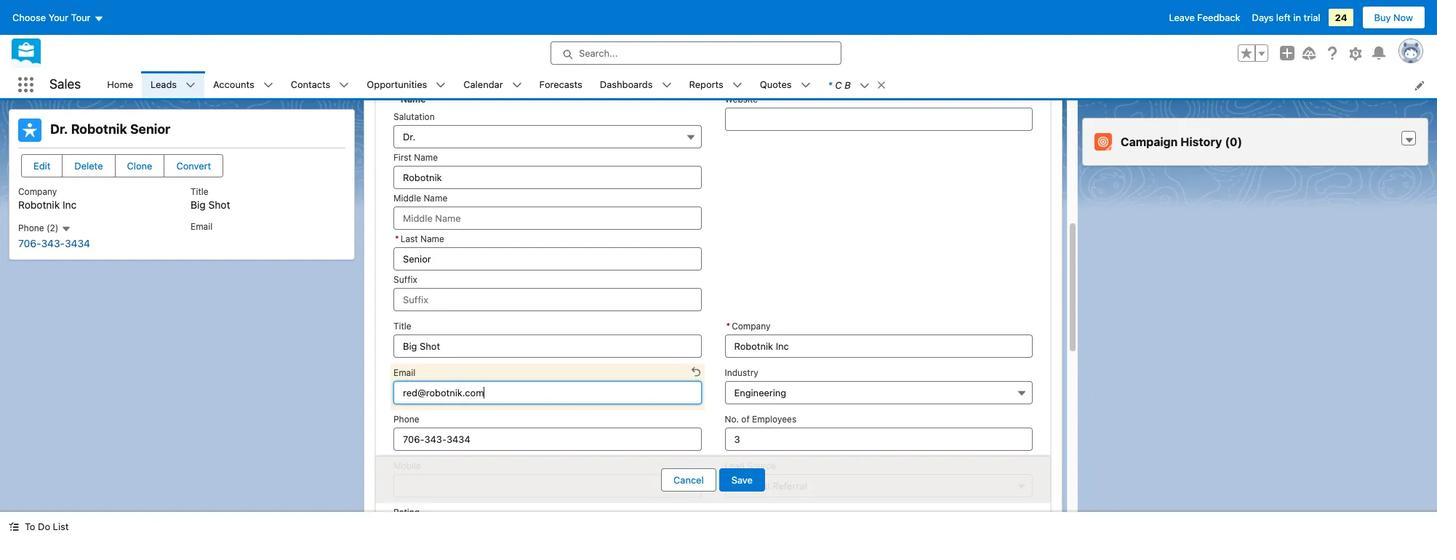 Task type: locate. For each thing, give the bounding box(es) containing it.
contacts
[[291, 78, 331, 90]]

phone for phone
[[394, 414, 420, 425]]

text default image left to
[[9, 522, 19, 532]]

dr. inside button
[[403, 131, 416, 143]]

robotnik
[[71, 122, 127, 137], [18, 199, 60, 211]]

text default image inside leads list item
[[186, 80, 196, 90]]

0 vertical spatial phone
[[18, 223, 44, 234]]

dr. right lead image
[[50, 122, 68, 137]]

text default image inside dashboards "list item"
[[662, 80, 672, 90]]

1 horizontal spatial dr.
[[403, 131, 416, 143]]

robotnik up delete
[[71, 122, 127, 137]]

706-343-3434 link
[[18, 237, 90, 249]]

Industry button
[[725, 381, 1033, 405]]

3434
[[65, 237, 90, 249]]

dashboards list item
[[591, 71, 681, 98]]

text default image for leads
[[186, 80, 196, 90]]

to do list button
[[0, 512, 77, 541]]

robotnik inside company robotnik inc
[[18, 199, 60, 211]]

employees
[[752, 414, 797, 425]]

convert
[[176, 160, 211, 172]]

company robotnik inc
[[18, 186, 77, 211]]

calendar
[[464, 78, 503, 90]]

cancel button
[[661, 469, 716, 492]]

senior
[[130, 122, 171, 137]]

buy
[[1375, 12, 1392, 23]]

first
[[394, 152, 412, 163]]

706-
[[18, 237, 41, 249]]

phone for phone (2)
[[18, 223, 44, 234]]

0 horizontal spatial title
[[191, 186, 209, 197]]

your
[[48, 12, 68, 23]]

list item containing *
[[820, 71, 893, 98]]

text default image
[[263, 80, 273, 90], [801, 80, 811, 90], [61, 224, 71, 234], [9, 522, 19, 532]]

name right first
[[414, 152, 438, 163]]

name up salutation
[[401, 94, 426, 105]]

dr. down salutation
[[403, 131, 416, 143]]

title down 'suffix'
[[394, 321, 412, 332]]

company up industry
[[732, 321, 771, 332]]

phone up the 706-
[[18, 223, 44, 234]]

quotes list item
[[751, 71, 820, 98]]

accounts
[[213, 78, 254, 90]]

0 vertical spatial email
[[191, 221, 213, 232]]

save button
[[719, 469, 765, 492]]

1 horizontal spatial email
[[394, 368, 416, 378]]

1 vertical spatial phone
[[394, 414, 420, 425]]

forecasts
[[540, 78, 583, 90]]

1 vertical spatial robotnik
[[18, 199, 60, 211]]

* name
[[395, 94, 426, 105]]

days
[[1253, 12, 1274, 23]]

title
[[191, 186, 209, 197], [394, 321, 412, 332]]

* down opportunities
[[395, 94, 399, 105]]

robotnik up phone (2)
[[18, 199, 60, 211]]

name for first name
[[414, 152, 438, 163]]

text default image right quotes
[[801, 80, 811, 90]]

0 horizontal spatial robotnik
[[18, 199, 60, 211]]

phone
[[18, 223, 44, 234], [394, 414, 420, 425]]

contacts list item
[[282, 71, 358, 98]]

text default image inside calendar list item
[[512, 80, 522, 90]]

0 horizontal spatial dr.
[[50, 122, 68, 137]]

delete button
[[62, 154, 115, 178]]

0 horizontal spatial phone
[[18, 223, 44, 234]]

reports
[[689, 78, 724, 90]]

opportunities
[[367, 78, 427, 90]]

no.
[[725, 414, 739, 425]]

text default image inside opportunities list item
[[436, 80, 446, 90]]

email
[[191, 221, 213, 232], [394, 368, 416, 378]]

company inside company robotnik inc
[[18, 186, 57, 197]]

1 horizontal spatial robotnik
[[71, 122, 127, 137]]

* for * company
[[727, 321, 731, 332]]

0 horizontal spatial company
[[18, 186, 57, 197]]

1 horizontal spatial phone
[[394, 414, 420, 425]]

0 vertical spatial robotnik
[[71, 122, 127, 137]]

text default image for contacts
[[339, 80, 350, 90]]

text default image inside reports list item
[[733, 80, 743, 90]]

c
[[836, 79, 842, 91]]

left
[[1277, 12, 1291, 23]]

choose your tour
[[12, 12, 91, 23]]

forecasts link
[[531, 71, 591, 98]]

343-
[[41, 237, 65, 249]]

dr.
[[50, 122, 68, 137], [403, 131, 416, 143]]

1 horizontal spatial title
[[394, 321, 412, 332]]

robotnik for dr.
[[71, 122, 127, 137]]

of
[[742, 414, 750, 425]]

dr. for dr.
[[403, 131, 416, 143]]

mobile
[[394, 461, 421, 472]]

* last name
[[395, 234, 444, 245]]

* left c
[[828, 79, 833, 91]]

None text field
[[725, 335, 1033, 358]]

inc
[[63, 199, 77, 211]]

*
[[828, 79, 833, 91], [395, 94, 399, 105], [395, 234, 399, 245], [727, 321, 731, 332]]

company down 'edit'
[[18, 186, 57, 197]]

text default image inside to do list button
[[9, 522, 19, 532]]

Phone text field
[[394, 428, 702, 451]]

text default image right accounts
[[263, 80, 273, 90]]

phone up mobile
[[394, 414, 420, 425]]

phone (2)
[[18, 223, 61, 234]]

* left "last"
[[395, 234, 399, 245]]

convert button
[[164, 154, 224, 178]]

list containing home
[[98, 71, 1438, 98]]

phone inside popup button
[[18, 223, 44, 234]]

list item
[[820, 71, 893, 98]]

buy now
[[1375, 12, 1414, 23]]

Suffix text field
[[394, 288, 702, 312]]

leads list item
[[142, 71, 205, 98]]

shot
[[208, 199, 230, 211]]

1 vertical spatial title
[[394, 321, 412, 332]]

No. of Employees text field
[[725, 428, 1033, 451]]

text default image right (2)
[[61, 224, 71, 234]]

calendar list item
[[455, 71, 531, 98]]

title up big
[[191, 186, 209, 197]]

name right 'middle'
[[424, 193, 448, 204]]

leads link
[[142, 71, 186, 98]]

leave
[[1170, 12, 1195, 23]]

list
[[98, 71, 1438, 98]]

0 vertical spatial title
[[191, 186, 209, 197]]

0 vertical spatial company
[[18, 186, 57, 197]]

text default image inside contacts list item
[[339, 80, 350, 90]]

* up industry
[[727, 321, 731, 332]]

title for title
[[394, 321, 412, 332]]

name right "last"
[[421, 234, 444, 245]]

name
[[401, 94, 426, 105], [414, 152, 438, 163], [424, 193, 448, 204], [421, 234, 444, 245]]

1 horizontal spatial company
[[732, 321, 771, 332]]

title inside "title big shot"
[[191, 186, 209, 197]]

text default image
[[877, 80, 887, 90], [186, 80, 196, 90], [339, 80, 350, 90], [436, 80, 446, 90], [512, 80, 522, 90], [662, 80, 672, 90], [733, 80, 743, 90], [860, 81, 870, 91]]

dr. robotnik senior
[[50, 122, 171, 137]]

group
[[1238, 44, 1269, 62]]



Task type: vqa. For each thing, say whether or not it's contained in the screenshot.
(2) at the left top of page
yes



Task type: describe. For each thing, give the bounding box(es) containing it.
search... button
[[551, 41, 842, 65]]

0 horizontal spatial email
[[191, 221, 213, 232]]

contacts link
[[282, 71, 339, 98]]

engineering
[[735, 387, 787, 399]]

Website text field
[[725, 108, 1033, 131]]

1 vertical spatial email
[[394, 368, 416, 378]]

lead
[[725, 461, 745, 472]]

accounts link
[[205, 71, 263, 98]]

do
[[38, 521, 50, 533]]

accounts list item
[[205, 71, 282, 98]]

quotes
[[760, 78, 792, 90]]

* for * last name
[[395, 234, 399, 245]]

text default image for dashboards
[[662, 80, 672, 90]]

reports list item
[[681, 71, 751, 98]]

quotes link
[[751, 71, 801, 98]]

opportunities list item
[[358, 71, 455, 98]]

phone (2) button
[[18, 223, 71, 234]]

Last Name text field
[[394, 247, 702, 271]]

choose your tour button
[[12, 6, 104, 29]]

big
[[191, 199, 206, 211]]

clone
[[127, 160, 152, 172]]

text default image for calendar
[[512, 80, 522, 90]]

choose
[[12, 12, 46, 23]]

tour
[[71, 12, 91, 23]]

no. of employees
[[725, 414, 797, 425]]

dashboards
[[600, 78, 653, 90]]

home link
[[98, 71, 142, 98]]

lead source
[[725, 461, 776, 472]]

1 vertical spatial company
[[732, 321, 771, 332]]

days left in trial
[[1253, 12, 1321, 23]]

buy now button
[[1362, 6, 1426, 29]]

rating
[[394, 507, 420, 518]]

save
[[732, 474, 753, 486]]

leads
[[151, 78, 177, 90]]

24
[[1335, 12, 1348, 23]]

edit
[[33, 160, 50, 172]]

Salutation button
[[394, 125, 702, 149]]

robotnik for company
[[18, 199, 60, 211]]

in
[[1294, 12, 1302, 23]]

industry
[[725, 368, 759, 378]]

source
[[747, 461, 776, 472]]

search...
[[579, 47, 618, 59]]

last
[[401, 234, 418, 245]]

trial
[[1304, 12, 1321, 23]]

text default image inside phone (2) popup button
[[61, 224, 71, 234]]

feedback
[[1198, 12, 1241, 23]]

name for * name
[[401, 94, 426, 105]]

first name
[[394, 152, 438, 163]]

edit button
[[21, 154, 63, 178]]

history
[[1181, 135, 1223, 148]]

name for middle name
[[424, 193, 448, 204]]

dr. for dr. robotnik senior
[[50, 122, 68, 137]]

Middle Name text field
[[394, 207, 702, 230]]

website
[[725, 94, 758, 105]]

to do list
[[25, 521, 69, 533]]

middle name
[[394, 193, 448, 204]]

text default image inside accounts list item
[[263, 80, 273, 90]]

Title text field
[[394, 335, 702, 358]]

delete
[[74, 160, 103, 172]]

leave feedback link
[[1170, 12, 1241, 23]]

dashboards link
[[591, 71, 662, 98]]

now
[[1394, 12, 1414, 23]]

(0)
[[1226, 135, 1243, 148]]

(2)
[[47, 223, 59, 234]]

Email text field
[[394, 381, 702, 405]]

home
[[107, 78, 133, 90]]

salutation
[[394, 111, 435, 122]]

706-343-3434
[[18, 237, 90, 249]]

middle
[[394, 193, 421, 204]]

* for * name
[[395, 94, 399, 105]]

lead image
[[18, 119, 41, 142]]

campaign
[[1121, 135, 1178, 148]]

reports link
[[681, 71, 733, 98]]

campaign history (0)
[[1121, 135, 1243, 148]]

opportunities link
[[358, 71, 436, 98]]

title big shot
[[191, 186, 230, 211]]

* company
[[727, 321, 771, 332]]

calendar link
[[455, 71, 512, 98]]

suffix
[[394, 274, 417, 285]]

clone button
[[115, 154, 165, 178]]

title for title big shot
[[191, 186, 209, 197]]

text default image for reports
[[733, 80, 743, 90]]

text default image for opportunities
[[436, 80, 446, 90]]

b
[[845, 79, 851, 91]]

* for * c b
[[828, 79, 833, 91]]

list
[[53, 521, 69, 533]]

cancel
[[674, 474, 704, 486]]

First Name text field
[[394, 166, 702, 189]]

text default image inside quotes 'list item'
[[801, 80, 811, 90]]

* c b
[[828, 79, 851, 91]]

leave feedback
[[1170, 12, 1241, 23]]

Mobile text field
[[394, 475, 702, 498]]

sales
[[49, 77, 81, 92]]



